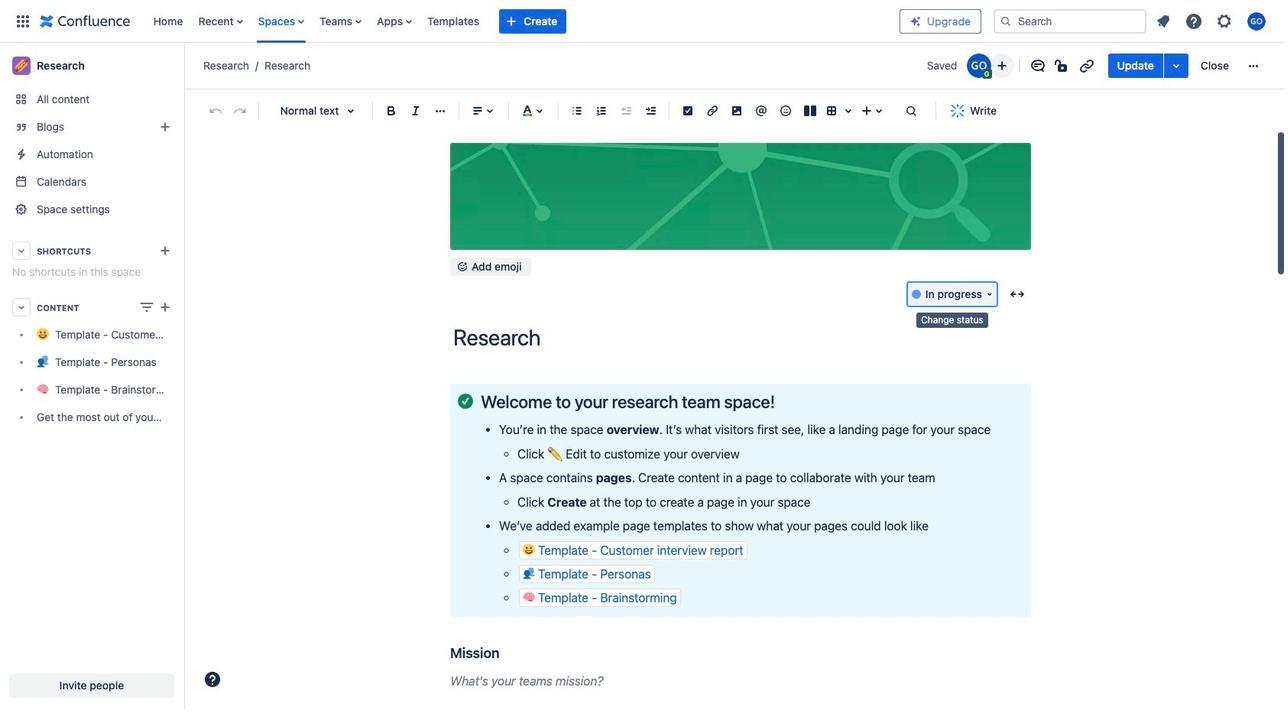 Task type: locate. For each thing, give the bounding box(es) containing it.
your profile and preferences image
[[1248, 12, 1266, 30]]

group
[[1108, 54, 1238, 78]]

1 horizontal spatial list
[[1150, 7, 1275, 35]]

list for the premium image
[[1150, 7, 1275, 35]]

more image
[[1245, 57, 1263, 75]]

align left image
[[469, 102, 487, 120]]

confluence image
[[40, 12, 130, 30], [40, 12, 130, 30]]

list for appswitcher icon
[[146, 0, 900, 42]]

None search field
[[994, 9, 1147, 33]]

Search field
[[994, 9, 1147, 33]]

more formatting image
[[431, 102, 450, 120]]

bold ⌘b image
[[382, 102, 401, 120]]

:grinning: image
[[523, 543, 535, 555], [523, 543, 535, 555]]

0 horizontal spatial list
[[146, 0, 900, 42]]

link ⌘k image
[[703, 102, 722, 120]]

add shortcut image
[[156, 242, 174, 260]]

banner
[[0, 0, 1284, 43]]

action item [] image
[[679, 102, 697, 120]]

settings icon image
[[1216, 12, 1234, 30]]

adjust update settings image
[[1167, 57, 1186, 75]]

copy link image
[[1078, 57, 1096, 75]]

tree
[[6, 321, 177, 431]]

list
[[146, 0, 900, 42], [1150, 7, 1275, 35]]

notification icon image
[[1154, 12, 1173, 30]]

add image, video, or file image
[[728, 102, 746, 120]]

tooltip
[[917, 313, 988, 328]]

appswitcher icon image
[[14, 12, 32, 30]]

create image
[[156, 298, 174, 316]]

:brain: image
[[523, 591, 535, 603], [523, 591, 535, 603]]

search image
[[1000, 15, 1012, 27]]

:busts_in_silhouette: image
[[523, 567, 535, 579], [523, 567, 535, 579]]

list formating group
[[565, 99, 663, 123]]

comment icon image
[[1029, 57, 1047, 75]]

table size image
[[839, 102, 858, 120]]



Task type: describe. For each thing, give the bounding box(es) containing it.
tree inside space element
[[6, 321, 177, 431]]

no restrictions image
[[1053, 57, 1071, 75]]

create a blog image
[[156, 118, 174, 136]]

collapse sidebar image
[[167, 50, 200, 81]]

layouts image
[[801, 102, 820, 120]]

global element
[[9, 0, 900, 42]]

table ⇧⌥t image
[[823, 102, 841, 120]]

invite to edit image
[[993, 57, 1011, 75]]

Give this page a title text field
[[453, 325, 1031, 350]]

numbered list ⌘⇧7 image
[[592, 102, 611, 120]]

text formatting group
[[379, 99, 453, 123]]

change view image
[[138, 298, 156, 316]]

Main content area, start typing to enter text. text field
[[450, 384, 1031, 710]]

bullet list ⌘⇧8 image
[[568, 102, 586, 120]]

mention @ image
[[752, 102, 771, 120]]

find and replace image
[[902, 102, 920, 120]]

help icon image
[[1185, 12, 1203, 30]]

premium image
[[910, 15, 922, 27]]

indent tab image
[[641, 102, 660, 120]]

emoji : image
[[777, 102, 795, 120]]

:check_mark: image
[[458, 394, 473, 409]]

italic ⌘i image
[[407, 102, 425, 120]]

space element
[[0, 43, 183, 710]]

make page full-width image
[[1008, 285, 1027, 303]]



Task type: vqa. For each thing, say whether or not it's contained in the screenshot.
the comment icon
yes



